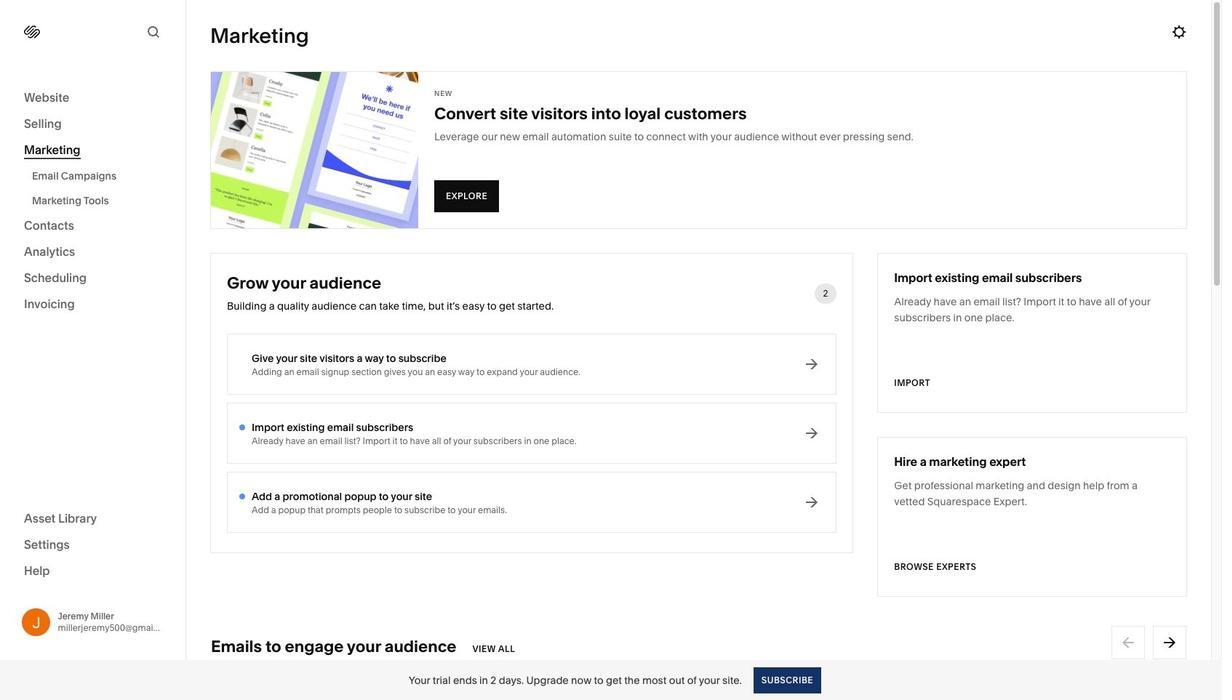 Task type: vqa. For each thing, say whether or not it's contained in the screenshot.
the top "Lock"
no



Task type: locate. For each thing, give the bounding box(es) containing it.
logo squarespace image
[[24, 24, 40, 40]]

search image
[[146, 24, 162, 40]]



